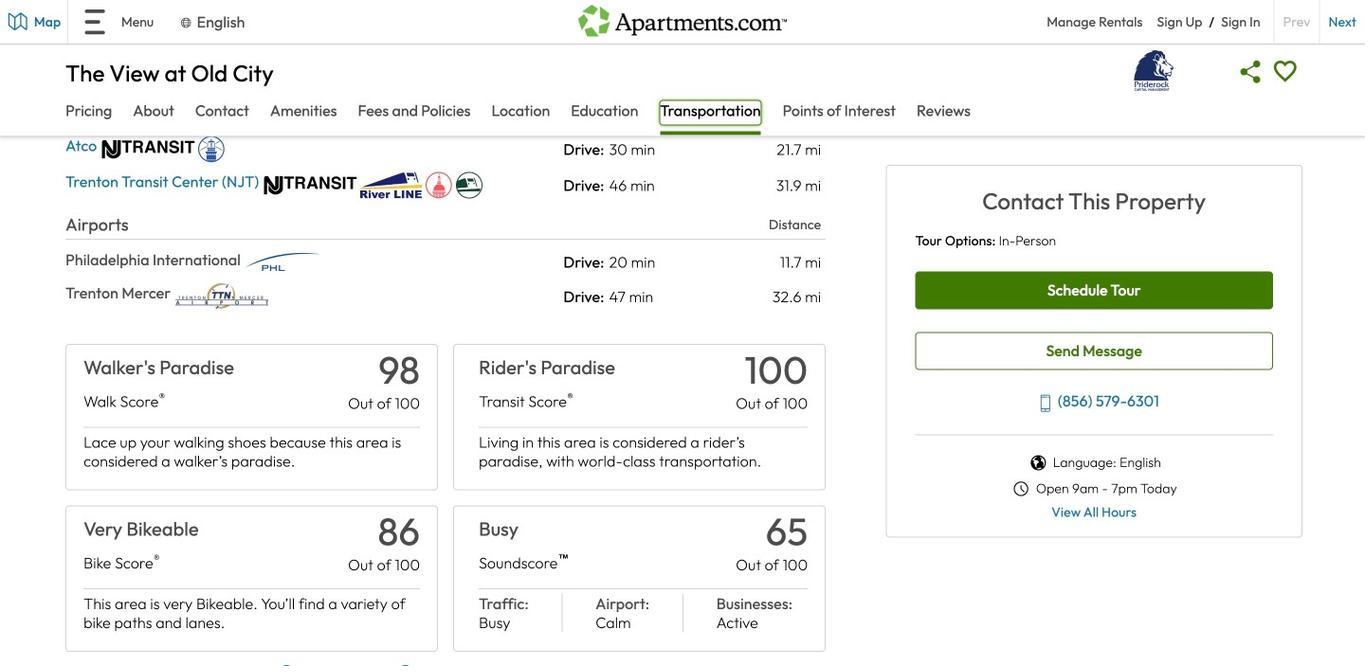 Task type: locate. For each thing, give the bounding box(es) containing it.
1 vertical spatial atlantic city line image
[[286, 100, 312, 127]]

2 horizontal spatial atlantic city line image
[[286, 100, 312, 127]]

0 horizontal spatial atlantic city line image
[[198, 136, 225, 163]]

property management company logo image
[[1102, 49, 1208, 92]]

0 vertical spatial atlantic city line image
[[239, 64, 265, 91]]

river line image
[[360, 172, 423, 199]]

atlantic city line image
[[239, 64, 265, 91], [286, 100, 312, 127], [198, 136, 225, 163]]

nj transit commuter rail image
[[235, 32, 328, 51], [142, 68, 235, 87], [189, 104, 282, 123], [102, 140, 195, 159], [264, 176, 357, 195]]

nj transit commuter rail image for bottommost atlantic city line image
[[102, 140, 195, 159]]

nj transit commuter rail image for the middle atlantic city line image
[[142, 68, 235, 87]]

apartments.com logo image
[[579, 0, 787, 36]]



Task type: vqa. For each thing, say whether or not it's contained in the screenshot.
Manage
no



Task type: describe. For each thing, give the bounding box(es) containing it.
atlantic city line image
[[332, 28, 358, 55]]

northeast corridor line image
[[426, 172, 453, 199]]

1 horizontal spatial atlantic city line image
[[239, 64, 265, 91]]

philadelphia international image
[[246, 253, 339, 271]]

nj transit commuter rail image for river line image
[[264, 176, 357, 195]]

river line image
[[456, 172, 483, 199]]

nj transit commuter rail image for atlantic city line icon
[[235, 32, 328, 51]]

trenton mercer image
[[176, 284, 269, 310]]

nj transit commuter rail image for atlantic city line image to the middle
[[189, 104, 282, 123]]

2 vertical spatial atlantic city line image
[[198, 136, 225, 163]]

share listing image
[[1235, 55, 1269, 89]]



